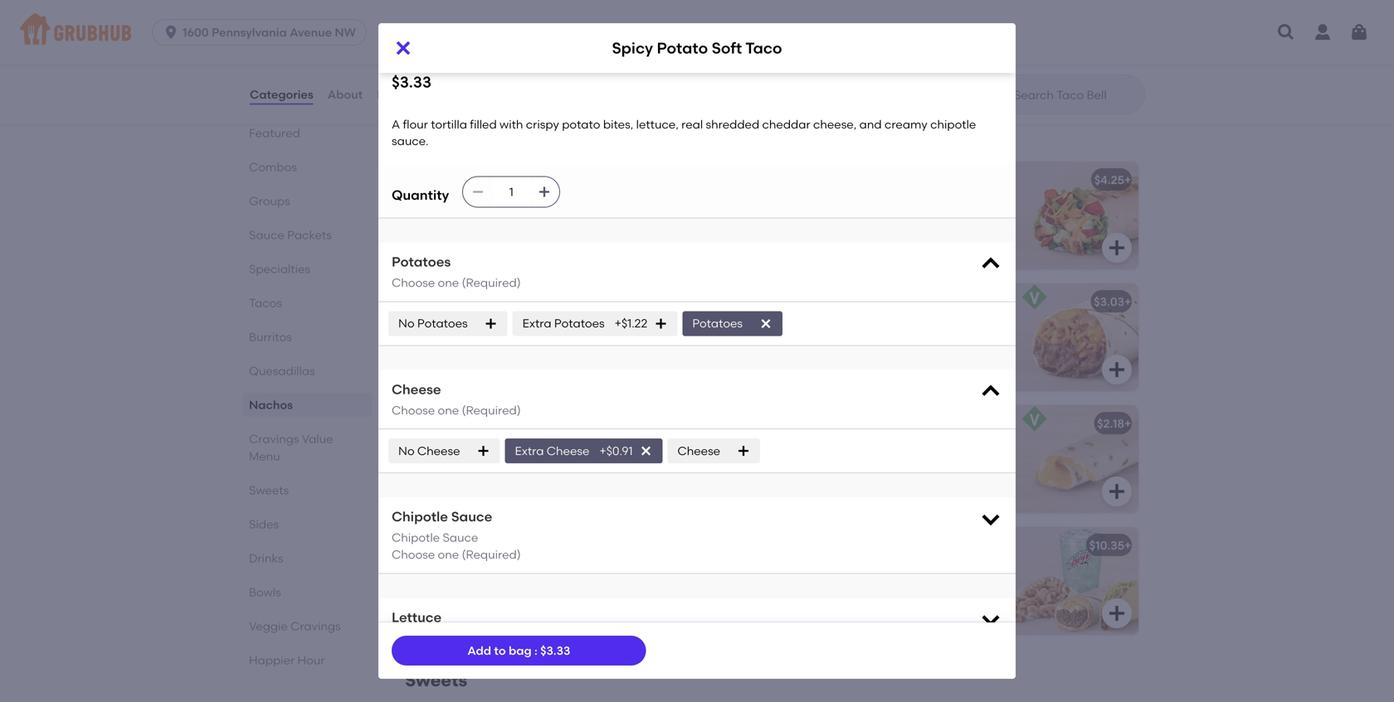 Task type: describe. For each thing, give the bounding box(es) containing it.
no potatoes
[[398, 317, 468, 331]]

cream.
[[579, 65, 619, 79]]

tortilla. inside seasoned rice, seasoned beef, nacho cheese sauce, fiesta strips, three cheese blend, reduced fat sour cream wrapped in a warm tortilla.
[[418, 386, 457, 400]]

(required) for cheese
[[462, 404, 521, 418]]

0 horizontal spatial veggie
[[249, 620, 288, 634]]

drink.
[[950, 596, 981, 610]]

happier hour
[[249, 654, 325, 668]]

fat
[[590, 352, 609, 366]]

1 vertical spatial soft
[[494, 173, 517, 187]]

quantity
[[392, 187, 449, 203]]

1 horizontal spatial spicy
[[612, 39, 653, 57]]

includes a beefy 5-layer burrito, regular crunchy taco, cinnamon twists, and a large fountain drink.
[[790, 562, 981, 610]]

beans,
[[498, 48, 536, 62]]

cheese inside nacho chips with a side of warm nacho cheese sauce for dipping.
[[829, 31, 869, 46]]

beefy melt burrito image
[[642, 284, 767, 392]]

a inside nacho chips with a side of warm nacho cheese sauce for dipping.
[[890, 15, 898, 29]]

burrito for cheesy roll up
[[498, 417, 536, 431]]

a portion of crispy tortilla chips topped with warm nacho cheese sauce, refried beans, seasoned beef, ripe tomatoes and cool sour cream.
[[418, 15, 623, 79]]

and down input item quantity number field
[[516, 230, 538, 244]]

0 vertical spatial cinnamon
[[418, 539, 478, 553]]

with inside 'a portion of crispy tortilla chips topped with warm nacho cheese sauce, refried beans, seasoned beef, ripe tomatoes and cool sour cream.'
[[463, 31, 486, 46]]

shredded for spicy potato soft taco
[[562, 213, 616, 227]]

potato for spicy potato soft taco
[[418, 213, 457, 227]]

1 vertical spatial fiesta
[[418, 417, 453, 431]]

1 vertical spatial sauce,
[[879, 213, 916, 227]]

Input item quantity number field
[[493, 177, 530, 207]]

sugar.
[[530, 579, 564, 593]]

cheddar for spicy potato soft taco
[[418, 230, 467, 244]]

a up crunchy
[[840, 562, 848, 576]]

groups
[[249, 194, 290, 208]]

extra cheese
[[515, 444, 590, 459]]

hour
[[298, 654, 325, 668]]

burrito right the rice
[[920, 295, 959, 309]]

seasoned
[[538, 48, 593, 62]]

2 chipotle from the top
[[392, 531, 440, 545]]

nachos bellgrande® image
[[642, 0, 767, 88]]

2 seasoned from the left
[[507, 318, 563, 332]]

one inside 'chipotle sauce chipotle sauce choose one (required)'
[[438, 548, 459, 562]]

inside
[[844, 264, 877, 278]]

1 vertical spatial taco
[[519, 173, 547, 187]]

chips inside 'a portion of crispy tortilla chips topped with warm nacho cheese sauce, refried beans, seasoned beef, ripe tomatoes and cool sour cream.'
[[562, 15, 592, 29]]

+$0.91
[[600, 444, 633, 459]]

cheese left +$0.91 on the bottom
[[547, 444, 590, 459]]

and inside 'a portion of crispy tortilla chips topped with warm nacho cheese sauce, refried beans, seasoned beef, ripe tomatoes and cool sour cream.'
[[500, 65, 522, 79]]

of inside nacho chips with a side of warm nacho cheese sauce for dipping.
[[926, 15, 937, 29]]

reviews button
[[376, 65, 424, 124]]

chipotle sauce chipotle sauce choose one (required)
[[392, 509, 521, 562]]

:
[[535, 644, 538, 658]]

cheesy roll up image
[[1014, 406, 1139, 514]]

tortilla. inside grilled chicken, fiesta strips, avocado ranch sauce, creamy chipotle sauce, lettuce, tomatoes, and real shredded cheddar cheese wrapped inside a warm flour tortilla.
[[953, 264, 992, 278]]

1 horizontal spatial sauce,
[[839, 230, 876, 244]]

cheesy bean and rice burrito image
[[1014, 284, 1139, 392]]

rice
[[893, 295, 918, 309]]

includes
[[790, 562, 837, 576]]

(required) for potatoes
[[462, 276, 521, 290]]

a inside 'a portion of crispy tortilla chips topped with warm nacho cheese sauce, refried beans, seasoned beef, ripe tomatoes and cool sour cream.'
[[418, 15, 427, 29]]

Search Taco Bell search field
[[1013, 87, 1140, 103]]

$4.25 + for cheesy roll up
[[723, 417, 760, 431]]

featured
[[249, 126, 300, 140]]

packets
[[287, 228, 332, 242]]

combos
[[249, 160, 297, 174]]

layer
[[897, 562, 928, 576]]

cheesy roll up
[[790, 417, 876, 431]]

filled for spicy potato soft taco
[[497, 196, 523, 210]]

sour
[[418, 369, 444, 383]]

topped
[[418, 31, 460, 46]]

shredded for $3.33
[[706, 117, 760, 131]]

0 vertical spatial beefy
[[418, 295, 451, 309]]

1 horizontal spatial taco
[[745, 39, 782, 57]]

one for potatoes
[[438, 276, 459, 290]]

0 vertical spatial $4.25 +
[[1095, 173, 1132, 187]]

no cheese
[[398, 444, 460, 459]]

1 vertical spatial sauce
[[451, 509, 492, 525]]

add to bag : $3.33
[[467, 644, 571, 658]]

for
[[909, 31, 924, 46]]

cool
[[525, 65, 549, 79]]

2 vertical spatial cravings
[[291, 620, 341, 634]]

warm inside 'a portion of crispy tortilla chips topped with warm nacho cheese sauce, refried beans, seasoned beef, ripe tomatoes and cool sour cream.'
[[489, 31, 521, 46]]

potatoes choose one (required)
[[392, 254, 521, 290]]

real for spicy potato soft taco
[[538, 213, 559, 227]]

happier
[[249, 654, 295, 668]]

1 vertical spatial spicy potato soft taco
[[418, 173, 547, 187]]

pennsylvania
[[212, 25, 287, 39]]

flour inside grilled chicken, fiesta strips, avocado ranch sauce, creamy chipotle sauce, lettuce, tomatoes, and real shredded cheddar cheese wrapped inside a warm flour tortilla.
[[925, 264, 950, 278]]

chips and nacho cheese sauce image
[[1014, 0, 1139, 88]]

lettuce
[[392, 610, 442, 626]]

twists
[[527, 562, 559, 576]]

chipotle for spicy potato soft taco
[[418, 247, 464, 261]]

0 vertical spatial $4.25
[[1095, 173, 1125, 187]]

lettuce, for $3.33
[[636, 117, 679, 131]]

roll
[[835, 417, 856, 431]]

1 horizontal spatial menu
[[541, 123, 589, 144]]

creamy for $3.33
[[885, 117, 928, 131]]

chipotle ranch grilled chicken burrito image
[[1014, 162, 1139, 270]]

extra for cheese
[[515, 444, 544, 459]]

lettuce, for spicy potato soft taco
[[493, 213, 535, 227]]

and inside grilled chicken, fiesta strips, avocado ranch sauce, creamy chipotle sauce, lettuce, tomatoes, and real shredded cheddar cheese wrapped inside a warm flour tortilla.
[[790, 247, 812, 261]]

$2.18 +
[[1097, 417, 1132, 431]]

grilled
[[790, 196, 827, 210]]

cream
[[447, 369, 486, 383]]

1 vertical spatial sweets
[[405, 670, 467, 692]]

sauce. for spicy potato soft taco
[[467, 247, 504, 261]]

cheese inside cheese choose one (required)
[[392, 382, 441, 398]]

bag
[[509, 644, 532, 658]]

cheese, for spicy potato soft taco
[[469, 230, 513, 244]]

wrapped inside grilled chicken, fiesta strips, avocado ranch sauce, creamy chipotle sauce, lettuce, tomatoes, and real shredded cheddar cheese wrapped inside a warm flour tortilla.
[[790, 264, 841, 278]]

tomatoes,
[[924, 230, 981, 244]]

0 vertical spatial cravings
[[405, 123, 484, 144]]

1600 pennsylvania avenue nw
[[183, 25, 356, 39]]

regular
[[790, 579, 831, 593]]

fiesta
[[879, 196, 910, 210]]

nacho chips with a side of warm nacho cheese sauce for dipping. button
[[780, 0, 1139, 88]]

shredded inside grilled chicken, fiesta strips, avocado ranch sauce, creamy chipotle sauce, lettuce, tomatoes, and real shredded cheddar cheese wrapped inside a warm flour tortilla.
[[840, 247, 893, 261]]

strips,
[[913, 196, 946, 210]]

1 seasoned from the left
[[418, 318, 474, 332]]

classic combo image
[[1014, 528, 1139, 636]]

tortilla for spicy potato soft taco
[[457, 196, 494, 210]]

beef,
[[596, 48, 623, 62]]

tomatoes
[[443, 65, 497, 79]]

+ for cheesy roll up
[[1125, 417, 1132, 431]]

crispy, puffed corn twists sprinkled with cinnamon and sugar.
[[418, 562, 613, 593]]

1 horizontal spatial spicy potato soft taco
[[612, 39, 782, 57]]

a for $3.33
[[392, 117, 400, 131]]

beef,
[[566, 318, 594, 332]]

cheese, for $3.33
[[813, 117, 857, 131]]

sauce packets
[[249, 228, 332, 242]]

and inside crispy, puffed corn twists sprinkled with cinnamon and sugar.
[[505, 579, 527, 593]]

dipping.
[[927, 31, 973, 46]]

0 vertical spatial soft
[[712, 39, 742, 57]]

with inside crispy, puffed corn twists sprinkled with cinnamon and sugar.
[[418, 579, 442, 593]]

one for cheese
[[438, 404, 459, 418]]

flour for $3.33
[[403, 117, 428, 131]]

up
[[859, 417, 876, 431]]

sides
[[249, 518, 279, 532]]

real for $3.33
[[682, 117, 703, 131]]

fiesta veggie burrito image
[[642, 406, 767, 514]]

$3.03
[[1094, 295, 1125, 309]]

cheese down "fiesta veggie burrito"
[[417, 444, 460, 459]]

$4.25 + for cheesy bean and rice burrito
[[723, 295, 760, 309]]

$10.35
[[1090, 539, 1125, 553]]

cheese choose one (required)
[[392, 382, 521, 418]]

tacos
[[249, 296, 282, 310]]

0 vertical spatial $3.33
[[392, 73, 432, 91]]

1 vertical spatial $3.33
[[540, 644, 571, 658]]

$4.25 for cheesy roll up
[[723, 417, 753, 431]]

lettuce, inside grilled chicken, fiesta strips, avocado ranch sauce, creamy chipotle sauce, lettuce, tomatoes, and real shredded cheddar cheese wrapped inside a warm flour tortilla.
[[879, 230, 921, 244]]

1 vertical spatial spicy
[[418, 173, 449, 187]]

$2.18
[[1097, 417, 1125, 431]]

potatoes inside potatoes choose one (required)
[[392, 254, 451, 270]]

ranch
[[843, 213, 876, 227]]

a flour tortilla filled with crispy potato bites, lettuce, real shredded cheddar cheese, and creamy chipotle sauce. for $3.33
[[392, 117, 979, 148]]

quesadillas
[[249, 364, 315, 378]]

5-
[[885, 562, 897, 576]]

no for cheese
[[398, 444, 415, 459]]

nacho inside nacho chips with a side of warm nacho cheese sauce for dipping.
[[790, 31, 826, 46]]

main navigation navigation
[[0, 0, 1394, 65]]

fiesta veggie burrito
[[418, 417, 536, 431]]

categories button
[[249, 65, 314, 124]]

fiesta inside seasoned rice, seasoned beef, nacho cheese sauce, fiesta strips, three cheese blend, reduced fat sour cream wrapped in a warm tortilla.
[[546, 335, 579, 349]]

sprinkled
[[562, 562, 613, 576]]

blend,
[[499, 352, 534, 366]]

bites, for spicy potato soft taco
[[459, 213, 490, 227]]

cheese up cream
[[453, 352, 496, 366]]

about button
[[327, 65, 364, 124]]

chipotle for $3.33
[[930, 117, 976, 131]]

1 vertical spatial menu
[[249, 450, 280, 464]]

drinks
[[249, 552, 283, 566]]



Task type: vqa. For each thing, say whether or not it's contained in the screenshot.
your inside button
no



Task type: locate. For each thing, give the bounding box(es) containing it.
menu down sour
[[541, 123, 589, 144]]

categories
[[250, 87, 313, 102]]

flour
[[403, 117, 428, 131], [429, 196, 455, 210], [925, 264, 950, 278]]

sauce up "cinnamon twists"
[[451, 509, 492, 525]]

cinnamon twists
[[418, 539, 515, 553]]

potato left input item quantity number field
[[452, 173, 491, 187]]

1 one from the top
[[438, 276, 459, 290]]

(required) inside potatoes choose one (required)
[[462, 276, 521, 290]]

potato for $3.33
[[562, 117, 600, 131]]

1 vertical spatial $4.25
[[723, 295, 753, 309]]

2 horizontal spatial cheddar
[[896, 247, 944, 261]]

2 horizontal spatial flour
[[925, 264, 950, 278]]

cravings down nachos
[[249, 432, 299, 447]]

flour down 'tomatoes,' in the top of the page
[[925, 264, 950, 278]]

2 chips from the left
[[831, 15, 861, 29]]

1600 pennsylvania avenue nw button
[[152, 19, 373, 46]]

sauce, inside 'a portion of crispy tortilla chips topped with warm nacho cheese sauce, refried beans, seasoned beef, ripe tomatoes and cool sour cream.'
[[418, 48, 455, 62]]

a flour tortilla filled with crispy potato bites, lettuce, real shredded cheddar cheese, and creamy chipotle sauce.
[[392, 117, 979, 148], [418, 196, 616, 261]]

fiesta up the reduced
[[546, 335, 579, 349]]

1 chipotle from the top
[[392, 509, 448, 525]]

and down beans,
[[500, 65, 522, 79]]

sauce up puffed
[[443, 531, 478, 545]]

sauce, down topped on the top of page
[[418, 48, 455, 62]]

a down reviews
[[392, 117, 400, 131]]

sour
[[552, 65, 576, 79]]

cheesy for cheesy bean and rice burrito
[[790, 295, 832, 309]]

0 vertical spatial cheese,
[[813, 117, 857, 131]]

flour for spicy potato soft taco
[[429, 196, 455, 210]]

cheesy left roll
[[790, 417, 832, 431]]

1 vertical spatial cheese,
[[469, 230, 513, 244]]

2 of from the left
[[926, 15, 937, 29]]

a for spicy potato soft taco
[[418, 196, 427, 210]]

cheese down 'tomatoes,' in the top of the page
[[947, 247, 988, 261]]

0 vertical spatial fiesta
[[546, 335, 579, 349]]

2 vertical spatial sauce,
[[839, 230, 876, 244]]

2 vertical spatial $4.25
[[723, 417, 753, 431]]

2 vertical spatial crispy
[[553, 196, 586, 210]]

1 vertical spatial potato
[[452, 173, 491, 187]]

burrito up the rice,
[[481, 295, 520, 309]]

chips up seasoned
[[562, 15, 592, 29]]

puffed
[[459, 562, 496, 576]]

cheddar inside grilled chicken, fiesta strips, avocado ranch sauce, creamy chipotle sauce, lettuce, tomatoes, and real shredded cheddar cheese wrapped inside a warm flour tortilla.
[[896, 247, 944, 261]]

beefy inside includes a beefy 5-layer burrito, regular crunchy taco, cinnamon twists, and a large fountain drink.
[[850, 562, 882, 576]]

$4.25 for cheesy bean and rice burrito
[[723, 295, 753, 309]]

1 vertical spatial wrapped
[[489, 369, 540, 383]]

beefy up no potatoes
[[418, 295, 451, 309]]

seasoned down melt
[[418, 318, 474, 332]]

cheese left sauce at right top
[[829, 31, 869, 46]]

1 vertical spatial no
[[398, 444, 415, 459]]

one up melt
[[438, 276, 459, 290]]

0 vertical spatial nacho
[[790, 15, 828, 29]]

chips left side
[[831, 15, 861, 29]]

cravings inside cravings value menu
[[249, 432, 299, 447]]

cheese right +$0.91 on the bottom
[[678, 444, 720, 459]]

+ for cheesy bean and rice burrito
[[1125, 295, 1132, 309]]

warm inside nacho chips with a side of warm nacho cheese sauce for dipping.
[[940, 15, 972, 29]]

cheesy left bean
[[790, 295, 832, 309]]

0 vertical spatial filled
[[470, 117, 497, 131]]

0 horizontal spatial chips
[[562, 15, 592, 29]]

cravings down reviews
[[405, 123, 484, 144]]

cinnamon
[[418, 539, 478, 553], [917, 579, 976, 593]]

(required) inside 'chipotle sauce chipotle sauce choose one (required)'
[[462, 548, 521, 562]]

chipotle up "cinnamon twists"
[[392, 509, 448, 525]]

1 (required) from the top
[[462, 276, 521, 290]]

a right inside
[[880, 264, 887, 278]]

add
[[467, 644, 491, 658]]

a portion of crispy tortilla chips topped with warm nacho cheese sauce, refried beans, seasoned beef, ripe tomatoes and cool sour cream. button
[[408, 0, 767, 88]]

+
[[1125, 173, 1132, 187], [753, 295, 760, 309], [1125, 295, 1132, 309], [753, 417, 760, 431], [1125, 417, 1132, 431], [1125, 539, 1132, 553]]

sauce, down ranch
[[839, 230, 876, 244]]

soft
[[712, 39, 742, 57], [494, 173, 517, 187]]

(required) down cream
[[462, 404, 521, 418]]

bites, for $3.33
[[603, 117, 633, 131]]

of inside 'a portion of crispy tortilla chips topped with warm nacho cheese sauce, refried beans, seasoned beef, ripe tomatoes and cool sour cream.'
[[473, 15, 484, 29]]

spicy potato soft taco image
[[642, 162, 767, 270]]

value
[[488, 123, 537, 144], [302, 432, 333, 447]]

cheese down the rice,
[[459, 335, 502, 349]]

potato
[[562, 117, 600, 131], [418, 213, 457, 227]]

1 of from the left
[[473, 15, 484, 29]]

0 vertical spatial potato
[[657, 39, 708, 57]]

cheddar up potatoes choose one (required)
[[418, 230, 467, 244]]

+ for beefy melt burrito
[[753, 295, 760, 309]]

tortilla down ripe
[[431, 117, 467, 131]]

tortilla inside 'a portion of crispy tortilla chips topped with warm nacho cheese sauce, refried beans, seasoned beef, ripe tomatoes and cool sour cream.'
[[523, 15, 559, 29]]

$4.25 +
[[1095, 173, 1132, 187], [723, 295, 760, 309], [723, 417, 760, 431]]

twists
[[480, 539, 515, 553]]

cinnamon down burrito,
[[917, 579, 976, 593]]

one up crispy,
[[438, 548, 459, 562]]

2 horizontal spatial sauce,
[[879, 213, 916, 227]]

0 horizontal spatial menu
[[249, 450, 280, 464]]

a up topped on the top of page
[[418, 15, 427, 29]]

side
[[900, 15, 923, 29]]

0 vertical spatial veggie
[[455, 417, 495, 431]]

1 vertical spatial bites,
[[459, 213, 490, 227]]

one inside cheese choose one (required)
[[438, 404, 459, 418]]

0 horizontal spatial tortilla.
[[418, 386, 457, 400]]

(required) inside cheese choose one (required)
[[462, 404, 521, 418]]

0 vertical spatial cravings value menu
[[405, 123, 589, 144]]

fiesta
[[546, 335, 579, 349], [418, 417, 453, 431]]

cheese, up the 'chicken,'
[[813, 117, 857, 131]]

and left the rice
[[867, 295, 890, 309]]

beefy
[[418, 295, 451, 309], [850, 562, 882, 576]]

nacho up seasoned
[[524, 31, 560, 46]]

and inside includes a beefy 5-layer burrito, regular crunchy taco, cinnamon twists, and a large fountain drink.
[[829, 596, 852, 610]]

a up potatoes choose one (required)
[[418, 196, 427, 210]]

1 horizontal spatial tortilla.
[[953, 264, 992, 278]]

1 vertical spatial extra
[[515, 444, 544, 459]]

2 vertical spatial real
[[815, 247, 837, 261]]

2 one from the top
[[438, 404, 459, 418]]

cravings
[[405, 123, 484, 144], [249, 432, 299, 447], [291, 620, 341, 634]]

shredded
[[706, 117, 760, 131], [562, 213, 616, 227], [840, 247, 893, 261]]

2 vertical spatial (required)
[[462, 548, 521, 562]]

a inside seasoned rice, seasoned beef, nacho cheese sauce, fiesta strips, three cheese blend, reduced fat sour cream wrapped in a warm tortilla.
[[555, 369, 563, 383]]

1 horizontal spatial cheddar
[[762, 117, 811, 131]]

one down sour on the left of the page
[[438, 404, 459, 418]]

1 horizontal spatial seasoned
[[507, 318, 563, 332]]

0 horizontal spatial flour
[[403, 117, 428, 131]]

potato right beef,
[[657, 39, 708, 57]]

1 vertical spatial value
[[302, 432, 333, 447]]

choose for potatoes
[[392, 276, 435, 290]]

sauce. for $3.33
[[392, 134, 429, 148]]

cinnamon twists image
[[642, 528, 767, 636]]

0 horizontal spatial sweets
[[249, 484, 289, 498]]

1 vertical spatial cinnamon
[[917, 579, 976, 593]]

svg image inside 1600 pennsylvania avenue nw button
[[163, 24, 179, 41]]

choose for cheese
[[392, 404, 435, 418]]

bean
[[835, 295, 865, 309]]

0 vertical spatial sweets
[[249, 484, 289, 498]]

0 vertical spatial menu
[[541, 123, 589, 144]]

cheddar down 'tomatoes,' in the top of the page
[[896, 247, 944, 261]]

0 horizontal spatial cheese,
[[469, 230, 513, 244]]

and down avocado
[[790, 247, 812, 261]]

chicken,
[[830, 196, 877, 210]]

0 vertical spatial cheddar
[[762, 117, 811, 131]]

3 one from the top
[[438, 548, 459, 562]]

twists,
[[790, 596, 827, 610]]

flour down reviews
[[403, 117, 428, 131]]

0 horizontal spatial cheddar
[[418, 230, 467, 244]]

3 (required) from the top
[[462, 548, 521, 562]]

1 horizontal spatial potato
[[657, 39, 708, 57]]

1 vertical spatial (required)
[[462, 404, 521, 418]]

avenue
[[290, 25, 332, 39]]

spicy potato soft taco
[[612, 39, 782, 57], [418, 173, 547, 187]]

1 vertical spatial potato
[[418, 213, 457, 227]]

bites, down cream.
[[603, 117, 633, 131]]

cravings value menu up input item quantity number field
[[405, 123, 589, 144]]

0 vertical spatial value
[[488, 123, 537, 144]]

cheesy for cheesy roll up
[[790, 417, 832, 431]]

one
[[438, 276, 459, 290], [438, 404, 459, 418], [438, 548, 459, 562]]

2 vertical spatial choose
[[392, 548, 435, 562]]

1 vertical spatial sauce.
[[467, 247, 504, 261]]

+$1.22
[[615, 317, 648, 331]]

potato down sour
[[562, 117, 600, 131]]

0 vertical spatial tortilla
[[523, 15, 559, 29]]

3 choose from the top
[[392, 548, 435, 562]]

svg image inside the main navigation navigation
[[1276, 22, 1296, 42]]

0 horizontal spatial potato
[[452, 173, 491, 187]]

0 vertical spatial bites,
[[603, 117, 633, 131]]

creamy inside grilled chicken, fiesta strips, avocado ranch sauce, creamy chipotle sauce, lettuce, tomatoes, and real shredded cheddar cheese wrapped inside a warm flour tortilla.
[[919, 213, 962, 227]]

1 choose from the top
[[392, 276, 435, 290]]

corn
[[499, 562, 524, 576]]

0 horizontal spatial spicy
[[418, 173, 449, 187]]

fountain
[[900, 596, 947, 610]]

warm up the rice
[[890, 264, 922, 278]]

warm up beans,
[[489, 31, 521, 46]]

beefy up crunchy
[[850, 562, 882, 576]]

$10.35 +
[[1090, 539, 1132, 553]]

cheesy bean and rice burrito
[[790, 295, 959, 309]]

cheddar
[[762, 117, 811, 131], [418, 230, 467, 244], [896, 247, 944, 261]]

cravings up hour
[[291, 620, 341, 634]]

sauce
[[872, 31, 906, 46]]

crispy up beans,
[[487, 15, 520, 29]]

0 vertical spatial chipotle
[[930, 117, 976, 131]]

wrapped left inside
[[790, 264, 841, 278]]

0 horizontal spatial nacho
[[418, 335, 456, 349]]

warm up dipping.
[[940, 15, 972, 29]]

with inside nacho chips with a side of warm nacho cheese sauce for dipping.
[[864, 15, 887, 29]]

1 chips from the left
[[562, 15, 592, 29]]

1 vertical spatial cravings
[[249, 432, 299, 447]]

sauce. down reviews button
[[392, 134, 429, 148]]

real inside grilled chicken, fiesta strips, avocado ranch sauce, creamy chipotle sauce, lettuce, tomatoes, and real shredded cheddar cheese wrapped inside a warm flour tortilla.
[[815, 247, 837, 261]]

wrapped
[[790, 264, 841, 278], [489, 369, 540, 383]]

2 horizontal spatial shredded
[[840, 247, 893, 261]]

chipotle down nacho chips with a side of warm nacho cheese sauce for dipping. button
[[930, 117, 976, 131]]

1 vertical spatial creamy
[[919, 213, 962, 227]]

1 horizontal spatial lettuce,
[[636, 117, 679, 131]]

reviews
[[377, 87, 423, 102]]

0 horizontal spatial cheese
[[563, 31, 603, 46]]

warm down fat
[[566, 369, 598, 383]]

1 horizontal spatial sauce.
[[467, 247, 504, 261]]

crispy for spicy potato soft taco
[[553, 196, 586, 210]]

warm inside grilled chicken, fiesta strips, avocado ranch sauce, creamy chipotle sauce, lettuce, tomatoes, and real shredded cheddar cheese wrapped inside a warm flour tortilla.
[[890, 264, 922, 278]]

2 vertical spatial a
[[418, 196, 427, 210]]

svg image
[[1349, 22, 1369, 42], [163, 24, 179, 41], [393, 38, 413, 58], [735, 56, 755, 76], [1107, 56, 1127, 76], [538, 185, 551, 199], [735, 238, 755, 258], [1107, 238, 1127, 258], [979, 253, 1003, 276], [484, 317, 498, 331], [654, 317, 668, 331], [759, 317, 773, 331], [477, 445, 490, 458], [737, 445, 750, 458], [735, 604, 755, 624]]

choose inside potatoes choose one (required)
[[392, 276, 435, 290]]

potato
[[657, 39, 708, 57], [452, 173, 491, 187]]

sauce down groups
[[249, 228, 284, 242]]

sweets down lettuce
[[405, 670, 467, 692]]

wrapped inside seasoned rice, seasoned beef, nacho cheese sauce, fiesta strips, three cheese blend, reduced fat sour cream wrapped in a warm tortilla.
[[489, 369, 540, 383]]

cheese inside grilled chicken, fiesta strips, avocado ranch sauce, creamy chipotle sauce, lettuce, tomatoes, and real shredded cheddar cheese wrapped inside a warm flour tortilla.
[[947, 247, 988, 261]]

1 nacho from the left
[[524, 31, 560, 46]]

choose down sour on the left of the page
[[392, 404, 435, 418]]

1 horizontal spatial chips
[[831, 15, 861, 29]]

crispy,
[[418, 562, 456, 576]]

no for potatoes
[[398, 317, 415, 331]]

0 vertical spatial chipotle
[[392, 509, 448, 525]]

portion
[[429, 15, 470, 29]]

three
[[418, 352, 451, 366]]

0 horizontal spatial of
[[473, 15, 484, 29]]

1 horizontal spatial cinnamon
[[917, 579, 976, 593]]

0 horizontal spatial taco
[[519, 173, 547, 187]]

bites, up potatoes choose one (required)
[[459, 213, 490, 227]]

$3.33 right : on the left bottom of the page
[[540, 644, 571, 658]]

creamy
[[885, 117, 928, 131], [919, 213, 962, 227], [541, 230, 584, 244]]

cinnamon inside includes a beefy 5-layer burrito, regular crunchy taco, cinnamon twists, and a large fountain drink.
[[917, 579, 976, 593]]

0 vertical spatial (required)
[[462, 276, 521, 290]]

1 horizontal spatial shredded
[[706, 117, 760, 131]]

cravings value menu down nachos
[[249, 432, 333, 464]]

chipotle down avocado
[[790, 230, 836, 244]]

2 vertical spatial tortilla
[[457, 196, 494, 210]]

0 vertical spatial real
[[682, 117, 703, 131]]

tortilla for $3.33
[[431, 117, 467, 131]]

choose inside cheese choose one (required)
[[392, 404, 435, 418]]

seasoned rice, seasoned beef, nacho cheese sauce, fiesta strips, three cheese blend, reduced fat sour cream wrapped in a warm tortilla.
[[418, 318, 617, 400]]

cheese down three on the left bottom
[[392, 382, 441, 398]]

0 horizontal spatial lettuce,
[[493, 213, 535, 227]]

value up input item quantity number field
[[488, 123, 537, 144]]

nacho inside nacho chips with a side of warm nacho cheese sauce for dipping.
[[790, 15, 828, 29]]

nacho chips with a side of warm nacho cheese sauce for dipping.
[[790, 15, 973, 46]]

burritos
[[249, 330, 292, 344]]

2 horizontal spatial chipotle
[[930, 117, 976, 131]]

tortilla
[[523, 15, 559, 29], [431, 117, 467, 131], [457, 196, 494, 210]]

(required) up beefy melt burrito
[[462, 276, 521, 290]]

extra potatoes
[[523, 317, 605, 331]]

nacho
[[790, 15, 828, 29], [418, 335, 456, 349]]

extra for potatoes
[[523, 317, 552, 331]]

sauce. up beefy melt burrito
[[467, 247, 504, 261]]

filled for $3.33
[[470, 117, 497, 131]]

sauce.
[[392, 134, 429, 148], [467, 247, 504, 261]]

choose inside 'chipotle sauce chipotle sauce choose one (required)'
[[392, 548, 435, 562]]

0 vertical spatial a
[[418, 15, 427, 29]]

warm
[[940, 15, 972, 29], [489, 31, 521, 46], [890, 264, 922, 278], [566, 369, 598, 383]]

1 vertical spatial filled
[[497, 196, 523, 210]]

tortilla.
[[953, 264, 992, 278], [418, 386, 457, 400]]

cinnamon up crispy,
[[418, 539, 478, 553]]

chipotle inside grilled chicken, fiesta strips, avocado ranch sauce, creamy chipotle sauce, lettuce, tomatoes, and real shredded cheddar cheese wrapped inside a warm flour tortilla.
[[790, 230, 836, 244]]

potato down quantity
[[418, 213, 457, 227]]

refried
[[458, 48, 495, 62]]

burrito,
[[930, 562, 971, 576]]

cravings value menu
[[405, 123, 589, 144], [249, 432, 333, 464]]

0 vertical spatial lettuce,
[[636, 117, 679, 131]]

one inside potatoes choose one (required)
[[438, 276, 459, 290]]

flour up potatoes choose one (required)
[[429, 196, 455, 210]]

1600
[[183, 25, 209, 39]]

0 vertical spatial tortilla.
[[953, 264, 992, 278]]

0 vertical spatial creamy
[[885, 117, 928, 131]]

cheese up seasoned
[[563, 31, 603, 46]]

fiesta up no cheese
[[418, 417, 453, 431]]

2 vertical spatial shredded
[[840, 247, 893, 261]]

1 horizontal spatial nacho
[[790, 31, 826, 46]]

2 nacho from the left
[[790, 31, 826, 46]]

1 vertical spatial veggie
[[249, 620, 288, 634]]

0 horizontal spatial wrapped
[[489, 369, 540, 383]]

nacho left sauce at right top
[[790, 31, 826, 46]]

1 horizontal spatial wrapped
[[790, 264, 841, 278]]

1 cheesy from the top
[[790, 295, 832, 309]]

menu down nachos
[[249, 450, 280, 464]]

cheese inside 'a portion of crispy tortilla chips topped with warm nacho cheese sauce, refried beans, seasoned beef, ripe tomatoes and cool sour cream.'
[[563, 31, 603, 46]]

chipotle up crispy,
[[392, 531, 440, 545]]

tortilla. down 'tomatoes,' in the top of the page
[[953, 264, 992, 278]]

of right portion
[[473, 15, 484, 29]]

taco,
[[884, 579, 914, 593]]

a flour tortilla filled with crispy potato bites, lettuce, real shredded cheddar cheese, and creamy chipotle sauce. for spicy potato soft taco
[[418, 196, 616, 261]]

cinnamon
[[445, 579, 502, 593]]

1 vertical spatial cravings value menu
[[249, 432, 333, 464]]

veggie down cream
[[455, 417, 495, 431]]

2 vertical spatial sauce
[[443, 531, 478, 545]]

0 horizontal spatial real
[[538, 213, 559, 227]]

extra down "fiesta veggie burrito"
[[515, 444, 544, 459]]

a right in
[[555, 369, 563, 383]]

ripe
[[418, 65, 440, 79]]

extra up sauce,
[[523, 317, 552, 331]]

sweets up sides
[[249, 484, 289, 498]]

1 vertical spatial chipotle
[[790, 230, 836, 244]]

$3.03 +
[[1094, 295, 1132, 309]]

$3.33 down topped on the top of page
[[392, 73, 432, 91]]

a up sauce at right top
[[890, 15, 898, 29]]

veggie down bowls in the left of the page
[[249, 620, 288, 634]]

and down crunchy
[[829, 596, 852, 610]]

crispy for $3.33
[[526, 117, 559, 131]]

0 horizontal spatial fiesta
[[418, 417, 453, 431]]

0 vertical spatial spicy
[[612, 39, 653, 57]]

tortilla. down sour on the left of the page
[[418, 386, 457, 400]]

and down corn
[[505, 579, 527, 593]]

nacho inside seasoned rice, seasoned beef, nacho cheese sauce, fiesta strips, three cheese blend, reduced fat sour cream wrapped in a warm tortilla.
[[418, 335, 456, 349]]

1 horizontal spatial nacho
[[790, 15, 828, 29]]

0 vertical spatial a flour tortilla filled with crispy potato bites, lettuce, real shredded cheddar cheese, and creamy chipotle sauce.
[[392, 117, 979, 148]]

filled
[[470, 117, 497, 131], [497, 196, 523, 210]]

+ for fiesta veggie burrito
[[753, 417, 760, 431]]

a inside grilled chicken, fiesta strips, avocado ranch sauce, creamy chipotle sauce, lettuce, tomatoes, and real shredded cheddar cheese wrapped inside a warm flour tortilla.
[[880, 264, 887, 278]]

spicy up quantity
[[418, 173, 449, 187]]

grilled chicken, fiesta strips, avocado ranch sauce, creamy chipotle sauce, lettuce, tomatoes, and real shredded cheddar cheese wrapped inside a warm flour tortilla.
[[790, 196, 992, 278]]

nacho inside 'a portion of crispy tortilla chips topped with warm nacho cheese sauce, refried beans, seasoned beef, ripe tomatoes and cool sour cream.'
[[524, 31, 560, 46]]

warm inside seasoned rice, seasoned beef, nacho cheese sauce, fiesta strips, three cheese blend, reduced fat sour cream wrapped in a warm tortilla.
[[566, 369, 598, 383]]

1 no from the top
[[398, 317, 415, 331]]

0 vertical spatial sauce
[[249, 228, 284, 242]]

burrito for cheesy bean and rice burrito
[[481, 295, 520, 309]]

2 (required) from the top
[[462, 404, 521, 418]]

0 horizontal spatial bites,
[[459, 213, 490, 227]]

seasoned up sauce,
[[507, 318, 563, 332]]

1 vertical spatial tortilla.
[[418, 386, 457, 400]]

a down crunchy
[[854, 596, 862, 610]]

0 vertical spatial choose
[[392, 276, 435, 290]]

specialties
[[249, 262, 310, 276]]

melt
[[453, 295, 478, 309]]

creamy for spicy potato soft taco
[[541, 230, 584, 244]]

and up the 'chicken,'
[[860, 117, 882, 131]]

2 cheesy from the top
[[790, 417, 832, 431]]

of right side
[[926, 15, 937, 29]]

chips
[[562, 15, 592, 29], [831, 15, 861, 29]]

chipotle up melt
[[418, 247, 464, 261]]

chips inside nacho chips with a side of warm nacho cheese sauce for dipping.
[[831, 15, 861, 29]]

tortilla right quantity
[[457, 196, 494, 210]]

sauce,
[[418, 48, 455, 62], [879, 213, 916, 227], [839, 230, 876, 244]]

choose
[[392, 276, 435, 290], [392, 404, 435, 418], [392, 548, 435, 562]]

value inside cravings value menu
[[302, 432, 333, 447]]

value down quesadillas
[[302, 432, 333, 447]]

0 vertical spatial sauce,
[[418, 48, 455, 62]]

nw
[[335, 25, 356, 39]]

2 choose from the top
[[392, 404, 435, 418]]

crispy inside 'a portion of crispy tortilla chips topped with warm nacho cheese sauce, refried beans, seasoned beef, ripe tomatoes and cool sour cream.'
[[487, 15, 520, 29]]

rice,
[[477, 318, 504, 332]]

2 no from the top
[[398, 444, 415, 459]]

choose up no potatoes
[[392, 276, 435, 290]]

svg image
[[1276, 22, 1296, 42], [472, 185, 485, 199], [735, 360, 755, 380], [1107, 360, 1127, 380], [979, 380, 1003, 404], [639, 445, 653, 458], [735, 482, 755, 502], [1107, 482, 1127, 502], [979, 508, 1003, 531], [1107, 604, 1127, 624], [979, 609, 1003, 632]]

cheddar for $3.33
[[762, 117, 811, 131]]

1 vertical spatial nacho
[[418, 335, 456, 349]]

choose up crispy,
[[392, 548, 435, 562]]

beefy melt burrito
[[418, 295, 520, 309]]



